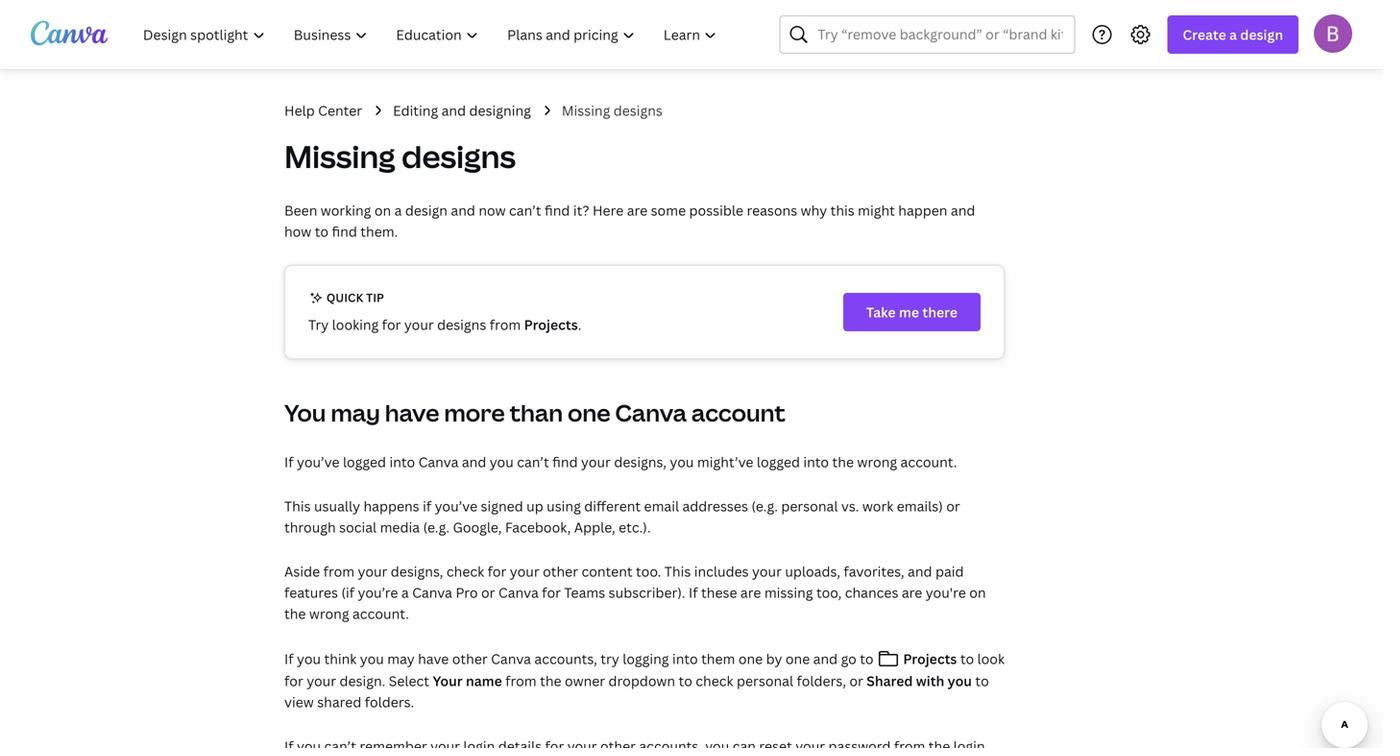 Task type: describe. For each thing, give the bounding box(es) containing it.
go
[[842, 650, 857, 668]]

if you think you may have other canva accounts, try logging into them one by one and go to
[[284, 650, 877, 668]]

1 horizontal spatial into
[[673, 650, 698, 668]]

and right editing
[[442, 101, 466, 120]]

take me there
[[867, 303, 958, 321]]

your name from the owner dropdown to check personal folders, or shared with you
[[433, 672, 973, 691]]

editing
[[393, 101, 438, 120]]

aside from your designs, check for your other content too. this includes your uploads, favorites, and paid features (if you're a canva pro or canva for teams subscriber). if these are missing too, chances are you're on the wrong account.
[[284, 563, 987, 623]]

missing inside "missing designs" link
[[562, 101, 611, 120]]

you left the think
[[297, 650, 321, 668]]

canva right pro
[[499, 584, 539, 602]]

logging
[[623, 650, 669, 668]]

owner
[[565, 672, 606, 691]]

them.
[[361, 222, 398, 241]]

create a design
[[1183, 25, 1284, 44]]

for down tip
[[382, 316, 401, 334]]

1 horizontal spatial check
[[696, 672, 734, 691]]

can't for may
[[517, 453, 550, 471]]

chances
[[845, 584, 899, 602]]

view
[[284, 693, 314, 712]]

try looking for your designs from projects .
[[309, 316, 582, 334]]

favorites,
[[844, 563, 905, 581]]

and left now
[[451, 201, 476, 220]]

designs, inside aside from your designs, check for your other content too. this includes your uploads, favorites, and paid features (if you're a canva pro or canva for teams subscriber). if these are missing too, chances are you're on the wrong account.
[[391, 563, 444, 581]]

.
[[578, 316, 582, 334]]

this
[[831, 201, 855, 220]]

0 horizontal spatial may
[[331, 397, 380, 429]]

0 horizontal spatial into
[[390, 453, 415, 471]]

canva up if at left bottom
[[419, 453, 459, 471]]

canva up name
[[491, 650, 531, 668]]

this inside aside from your designs, check for your other content too. this includes your uploads, favorites, and paid features (if you're a canva pro or canva for teams subscriber). if these are missing too, chances are you're on the wrong account.
[[665, 563, 691, 581]]

0 vertical spatial you've
[[297, 453, 340, 471]]

your up missing
[[753, 563, 782, 581]]

account
[[692, 397, 786, 429]]

these
[[702, 584, 738, 602]]

looking
[[332, 316, 379, 334]]

your down facebook,
[[510, 563, 540, 581]]

help
[[284, 101, 315, 120]]

0 vertical spatial have
[[385, 397, 440, 429]]

facebook,
[[505, 519, 571, 537]]

2 logged from the left
[[757, 453, 801, 471]]

to view shared folders.
[[284, 672, 990, 712]]

editing and designing
[[393, 101, 531, 120]]

there
[[923, 303, 958, 321]]

designing
[[470, 101, 531, 120]]

your up different on the bottom
[[581, 453, 611, 471]]

your right looking
[[404, 316, 434, 334]]

through
[[284, 519, 336, 537]]

might
[[858, 201, 896, 220]]

quick
[[327, 290, 364, 306]]

or inside the this usually happens if you've signed up using different email addresses (e.g. personal vs. work emails) or through social media (e.g. google, facebook, apple, etc.).
[[947, 497, 961, 516]]

1 vertical spatial may
[[388, 650, 415, 668]]

this inside the this usually happens if you've signed up using different email addresses (e.g. personal vs. work emails) or through social media (e.g. google, facebook, apple, etc.).
[[284, 497, 311, 516]]

2 horizontal spatial one
[[786, 650, 810, 668]]

select
[[389, 672, 430, 691]]

how
[[284, 222, 312, 241]]

paid
[[936, 563, 964, 581]]

0 horizontal spatial (e.g.
[[423, 519, 450, 537]]

top level navigation element
[[131, 15, 734, 54]]

it?
[[574, 201, 590, 220]]

addresses
[[683, 497, 749, 516]]

a inside dropdown button
[[1230, 25, 1238, 44]]

might've
[[698, 453, 754, 471]]

canva up if you've logged into canva and you can't find your designs, you might've logged into the wrong account.
[[615, 397, 687, 429]]

usually
[[314, 497, 360, 516]]

you right with
[[948, 672, 973, 691]]

accounts,
[[535, 650, 598, 668]]

find for may
[[553, 453, 578, 471]]

tip
[[366, 290, 384, 306]]

me
[[899, 303, 920, 321]]

social
[[339, 519, 377, 537]]

help center
[[284, 101, 362, 120]]

features
[[284, 584, 338, 602]]

try
[[309, 316, 329, 334]]

for left teams
[[542, 584, 561, 602]]

(if
[[342, 584, 355, 602]]

working
[[321, 201, 371, 220]]

possible
[[690, 201, 744, 220]]

been working on a design and now can't find it? here are some possible reasons why this might happen and how to find them.
[[284, 201, 976, 241]]

personal inside the this usually happens if you've signed up using different email addresses (e.g. personal vs. work emails) or through social media (e.g. google, facebook, apple, etc.).
[[782, 497, 838, 516]]

and inside aside from your designs, check for your other content too. this includes your uploads, favorites, and paid features (if you're a canva pro or canva for teams subscriber). if these are missing too, chances are you're on the wrong account.
[[908, 563, 933, 581]]

canva left pro
[[412, 584, 453, 602]]

uploads,
[[786, 563, 841, 581]]

2 horizontal spatial into
[[804, 453, 830, 471]]

for inside to look for your design. select
[[284, 672, 303, 691]]

editing and designing link
[[393, 100, 531, 121]]

0 vertical spatial from
[[490, 316, 521, 334]]

0 vertical spatial wrong
[[858, 453, 898, 471]]

this usually happens if you've signed up using different email addresses (e.g. personal vs. work emails) or through social media (e.g. google, facebook, apple, etc.).
[[284, 497, 961, 537]]

now
[[479, 201, 506, 220]]

0 vertical spatial missing designs
[[562, 101, 663, 120]]

subscriber).
[[609, 584, 686, 602]]

to inside to view shared folders.
[[976, 672, 990, 691]]

if for if you think you may have other canva accounts, try logging into them one by one and go to
[[284, 650, 294, 668]]

and down more
[[462, 453, 487, 471]]

signed
[[481, 497, 524, 516]]

folders,
[[797, 672, 847, 691]]

here
[[593, 201, 624, 220]]

Try "remove background" or "brand kit" search field
[[818, 16, 1063, 53]]

with
[[917, 672, 945, 691]]

2 horizontal spatial are
[[902, 584, 923, 602]]

you up signed
[[490, 453, 514, 471]]

using
[[547, 497, 581, 516]]

shared
[[317, 693, 362, 712]]

look
[[978, 650, 1005, 668]]

shared
[[867, 672, 913, 691]]

too,
[[817, 584, 842, 602]]

bob builder image
[[1315, 14, 1353, 53]]

design inside dropdown button
[[1241, 25, 1284, 44]]

to right "go"
[[860, 650, 874, 668]]

other inside aside from your designs, check for your other content too. this includes your uploads, favorites, and paid features (if you're a canva pro or canva for teams subscriber). if these are missing too, chances are you're on the wrong account.
[[543, 563, 579, 581]]

been
[[284, 201, 318, 220]]

happens
[[364, 497, 420, 516]]

missing
[[765, 584, 814, 602]]

1 horizontal spatial the
[[540, 672, 562, 691]]

them
[[702, 650, 736, 668]]

1 vertical spatial missing
[[284, 136, 396, 177]]

dropdown
[[609, 672, 676, 691]]

by
[[767, 650, 783, 668]]

work
[[863, 497, 894, 516]]

you're
[[358, 584, 398, 602]]

you up design.
[[360, 650, 384, 668]]



Task type: vqa. For each thing, say whether or not it's contained in the screenshot.
SEARCH FIELD
no



Task type: locate. For each thing, give the bounding box(es) containing it.
may
[[331, 397, 380, 429], [388, 650, 415, 668]]

you've right if at left bottom
[[435, 497, 478, 516]]

0 vertical spatial check
[[447, 563, 485, 581]]

design
[[1241, 25, 1284, 44], [405, 201, 448, 220]]

find up using
[[553, 453, 578, 471]]

reasons
[[747, 201, 798, 220]]

logged right 'might've' on the right bottom
[[757, 453, 801, 471]]

missing designs
[[562, 101, 663, 120], [284, 136, 516, 177]]

0 vertical spatial account.
[[901, 453, 958, 471]]

into
[[390, 453, 415, 471], [804, 453, 830, 471], [673, 650, 698, 668]]

(e.g.
[[752, 497, 778, 516], [423, 519, 450, 537]]

you've
[[297, 453, 340, 471], [435, 497, 478, 516]]

a inside been working on a design and now can't find it? here are some possible reasons why this might happen and how to find them.
[[395, 201, 402, 220]]

design left now
[[405, 201, 448, 220]]

are right here
[[627, 201, 648, 220]]

0 vertical spatial (e.g.
[[752, 497, 778, 516]]

1 vertical spatial if
[[689, 584, 698, 602]]

1 vertical spatial find
[[332, 222, 357, 241]]

if inside aside from your designs, check for your other content too. this includes your uploads, favorites, and paid features (if you're a canva pro or canva for teams subscriber). if these are missing too, chances are you're on the wrong account.
[[689, 584, 698, 602]]

if up view
[[284, 650, 294, 668]]

try
[[601, 650, 620, 668]]

1 horizontal spatial you've
[[435, 497, 478, 516]]

on inside aside from your designs, check for your other content too. this includes your uploads, favorites, and paid features (if you're a canva pro or canva for teams subscriber). if these are missing too, chances are you're on the wrong account.
[[970, 584, 987, 602]]

1 vertical spatial can't
[[517, 453, 550, 471]]

0 vertical spatial projects
[[524, 316, 578, 334]]

happen
[[899, 201, 948, 220]]

wrong up work
[[858, 453, 898, 471]]

this up the through
[[284, 497, 311, 516]]

or inside aside from your designs, check for your other content too. this includes your uploads, favorites, and paid features (if you're a canva pro or canva for teams subscriber). if these are missing too, chances are you're on the wrong account.
[[481, 584, 495, 602]]

missing down the center
[[284, 136, 396, 177]]

and right happen
[[951, 201, 976, 220]]

2 vertical spatial a
[[402, 584, 409, 602]]

a right create
[[1230, 25, 1238, 44]]

0 vertical spatial design
[[1241, 25, 1284, 44]]

media
[[380, 519, 420, 537]]

0 horizontal spatial wrong
[[309, 605, 349, 623]]

into up your name from the owner dropdown to check personal folders, or shared with you
[[673, 650, 698, 668]]

the inside aside from your designs, check for your other content too. this includes your uploads, favorites, and paid features (if you're a canva pro or canva for teams subscriber). if these are missing too, chances are you're on the wrong account.
[[284, 605, 306, 623]]

2 horizontal spatial the
[[833, 453, 854, 471]]

name
[[466, 672, 502, 691]]

check down them
[[696, 672, 734, 691]]

0 vertical spatial this
[[284, 497, 311, 516]]

wrong down 'features'
[[309, 605, 349, 623]]

to left look
[[961, 650, 975, 668]]

teams
[[565, 584, 606, 602]]

0 horizontal spatial on
[[375, 201, 391, 220]]

1 vertical spatial design
[[405, 201, 448, 220]]

0 horizontal spatial one
[[568, 397, 611, 429]]

(e.g. down if at left bottom
[[423, 519, 450, 537]]

1 vertical spatial other
[[452, 650, 488, 668]]

to right how
[[315, 222, 329, 241]]

0 horizontal spatial designs,
[[391, 563, 444, 581]]

if left these
[[689, 584, 698, 602]]

1 vertical spatial or
[[481, 584, 495, 602]]

take me there link
[[844, 293, 981, 332]]

missing
[[562, 101, 611, 120], [284, 136, 396, 177]]

1 horizontal spatial missing
[[562, 101, 611, 120]]

0 vertical spatial on
[[375, 201, 391, 220]]

check inside aside from your designs, check for your other content too. this includes your uploads, favorites, and paid features (if you're a canva pro or canva for teams subscriber). if these are missing too, chances are you're on the wrong account.
[[447, 563, 485, 581]]

1 horizontal spatial design
[[1241, 25, 1284, 44]]

1 horizontal spatial account.
[[901, 453, 958, 471]]

from inside aside from your designs, check for your other content too. this includes your uploads, favorites, and paid features (if you're a canva pro or canva for teams subscriber). if these are missing too, chances are you're on the wrong account.
[[323, 563, 355, 581]]

1 vertical spatial (e.g.
[[423, 519, 450, 537]]

0 vertical spatial other
[[543, 563, 579, 581]]

different
[[585, 497, 641, 516]]

from left .
[[490, 316, 521, 334]]

to down look
[[976, 672, 990, 691]]

0 vertical spatial may
[[331, 397, 380, 429]]

your up shared
[[307, 672, 336, 691]]

on inside been working on a design and now can't find it? here are some possible reasons why this might happen and how to find them.
[[375, 201, 391, 220]]

1 vertical spatial on
[[970, 584, 987, 602]]

logged up the happens
[[343, 453, 386, 471]]

0 horizontal spatial this
[[284, 497, 311, 516]]

you
[[490, 453, 514, 471], [670, 453, 694, 471], [297, 650, 321, 668], [360, 650, 384, 668], [948, 672, 973, 691]]

1 logged from the left
[[343, 453, 386, 471]]

the down 'features'
[[284, 605, 306, 623]]

can't inside been working on a design and now can't find it? here are some possible reasons why this might happen and how to find them.
[[509, 201, 542, 220]]

you've up usually
[[297, 453, 340, 471]]

0 vertical spatial the
[[833, 453, 854, 471]]

personal left vs.
[[782, 497, 838, 516]]

from up (if
[[323, 563, 355, 581]]

you
[[284, 397, 326, 429]]

are inside been working on a design and now can't find it? here are some possible reasons why this might happen and how to find them.
[[627, 201, 648, 220]]

for
[[382, 316, 401, 334], [488, 563, 507, 581], [542, 584, 561, 602], [284, 672, 303, 691]]

a right you're
[[402, 584, 409, 602]]

and left paid
[[908, 563, 933, 581]]

have up your
[[418, 650, 449, 668]]

to look for your design. select
[[284, 650, 1005, 691]]

find left it?
[[545, 201, 570, 220]]

create a design button
[[1168, 15, 1299, 54]]

0 horizontal spatial account.
[[353, 605, 409, 623]]

2 vertical spatial from
[[506, 672, 537, 691]]

email
[[644, 497, 680, 516]]

can't up up at bottom
[[517, 453, 550, 471]]

1 horizontal spatial this
[[665, 563, 691, 581]]

0 horizontal spatial check
[[447, 563, 485, 581]]

vs.
[[842, 497, 860, 516]]

1 horizontal spatial other
[[543, 563, 579, 581]]

0 horizontal spatial other
[[452, 650, 488, 668]]

1 vertical spatial you've
[[435, 497, 478, 516]]

2 vertical spatial the
[[540, 672, 562, 691]]

1 horizontal spatial logged
[[757, 453, 801, 471]]

personal down by
[[737, 672, 794, 691]]

you may have more than one canva account
[[284, 397, 786, 429]]

to
[[315, 222, 329, 241], [860, 650, 874, 668], [961, 650, 975, 668], [679, 672, 693, 691], [976, 672, 990, 691]]

design inside been working on a design and now can't find it? here are some possible reasons why this might happen and how to find them.
[[405, 201, 448, 220]]

the up vs.
[[833, 453, 854, 471]]

check up pro
[[447, 563, 485, 581]]

1 horizontal spatial on
[[970, 584, 987, 602]]

or right emails)
[[947, 497, 961, 516]]

0 horizontal spatial logged
[[343, 453, 386, 471]]

1 vertical spatial the
[[284, 605, 306, 623]]

1 horizontal spatial missing designs
[[562, 101, 663, 120]]

0 horizontal spatial are
[[627, 201, 648, 220]]

1 vertical spatial this
[[665, 563, 691, 581]]

0 horizontal spatial the
[[284, 605, 306, 623]]

other up name
[[452, 650, 488, 668]]

help center link
[[284, 100, 362, 121]]

account.
[[901, 453, 958, 471], [353, 605, 409, 623]]

1 horizontal spatial designs,
[[614, 453, 667, 471]]

2 vertical spatial find
[[553, 453, 578, 471]]

1 vertical spatial account.
[[353, 605, 409, 623]]

are
[[627, 201, 648, 220], [741, 584, 762, 602], [902, 584, 923, 602]]

account. up emails)
[[901, 453, 958, 471]]

1 vertical spatial projects
[[901, 650, 958, 668]]

your
[[433, 672, 463, 691]]

this right too.
[[665, 563, 691, 581]]

(e.g. right addresses
[[752, 497, 778, 516]]

for down google,
[[488, 563, 507, 581]]

can't for designs
[[509, 201, 542, 220]]

personal
[[782, 497, 838, 516], [737, 672, 794, 691]]

1 vertical spatial designs
[[402, 136, 516, 177]]

1 vertical spatial missing designs
[[284, 136, 516, 177]]

to right dropdown
[[679, 672, 693, 691]]

designs
[[614, 101, 663, 120], [402, 136, 516, 177], [437, 316, 487, 334]]

1 horizontal spatial projects
[[901, 650, 958, 668]]

2 vertical spatial if
[[284, 650, 294, 668]]

your
[[404, 316, 434, 334], [581, 453, 611, 471], [358, 563, 388, 581], [510, 563, 540, 581], [753, 563, 782, 581], [307, 672, 336, 691]]

this
[[284, 497, 311, 516], [665, 563, 691, 581]]

0 vertical spatial a
[[1230, 25, 1238, 44]]

you left 'might've' on the right bottom
[[670, 453, 694, 471]]

from right name
[[506, 672, 537, 691]]

have
[[385, 397, 440, 429], [418, 650, 449, 668]]

1 horizontal spatial (e.g.
[[752, 497, 778, 516]]

etc.).
[[619, 519, 651, 537]]

pro
[[456, 584, 478, 602]]

you've inside the this usually happens if you've signed up using different email addresses (e.g. personal vs. work emails) or through social media (e.g. google, facebook, apple, etc.).
[[435, 497, 478, 516]]

on
[[375, 201, 391, 220], [970, 584, 987, 602]]

may right you
[[331, 397, 380, 429]]

wrong inside aside from your designs, check for your other content too. this includes your uploads, favorites, and paid features (if you're a canva pro or canva for teams subscriber). if these are missing too, chances are you're on the wrong account.
[[309, 605, 349, 623]]

are left you're
[[902, 584, 923, 602]]

0 horizontal spatial missing
[[284, 136, 396, 177]]

content
[[582, 563, 633, 581]]

if for if you've logged into canva and you can't find your designs, you might've logged into the wrong account.
[[284, 453, 294, 471]]

than
[[510, 397, 563, 429]]

2 vertical spatial designs
[[437, 316, 487, 334]]

projects up than
[[524, 316, 578, 334]]

the down the "accounts,"
[[540, 672, 562, 691]]

0 vertical spatial or
[[947, 497, 961, 516]]

wrong
[[858, 453, 898, 471], [309, 605, 349, 623]]

apple,
[[574, 519, 616, 537]]

projects up with
[[901, 650, 958, 668]]

can't right now
[[509, 201, 542, 220]]

up
[[527, 497, 544, 516]]

if
[[423, 497, 432, 516]]

one
[[568, 397, 611, 429], [739, 650, 763, 668], [786, 650, 810, 668]]

into up the happens
[[390, 453, 415, 471]]

0 vertical spatial missing
[[562, 101, 611, 120]]

have left more
[[385, 397, 440, 429]]

a
[[1230, 25, 1238, 44], [395, 201, 402, 220], [402, 584, 409, 602]]

may up select
[[388, 650, 415, 668]]

0 horizontal spatial you've
[[297, 453, 340, 471]]

0 vertical spatial personal
[[782, 497, 838, 516]]

0 horizontal spatial missing designs
[[284, 136, 516, 177]]

2 horizontal spatial or
[[947, 497, 961, 516]]

why
[[801, 201, 828, 220]]

1 vertical spatial a
[[395, 201, 402, 220]]

0 horizontal spatial or
[[481, 584, 495, 602]]

if you've logged into canva and you can't find your designs, you might've logged into the wrong account.
[[284, 453, 958, 471]]

find down the working
[[332, 222, 357, 241]]

a inside aside from your designs, check for your other content too. this includes your uploads, favorites, and paid features (if you're a canva pro or canva for teams subscriber). if these are missing too, chances are you're on the wrong account.
[[402, 584, 409, 602]]

1 vertical spatial check
[[696, 672, 734, 691]]

0 vertical spatial if
[[284, 453, 294, 471]]

1 horizontal spatial may
[[388, 650, 415, 668]]

design.
[[340, 672, 386, 691]]

missing right designing
[[562, 101, 611, 120]]

if down you
[[284, 453, 294, 471]]

0 vertical spatial designs
[[614, 101, 663, 120]]

are right these
[[741, 584, 762, 602]]

missing designs link
[[562, 100, 663, 121]]

into right 'might've' on the right bottom
[[804, 453, 830, 471]]

1 vertical spatial designs,
[[391, 563, 444, 581]]

1 vertical spatial from
[[323, 563, 355, 581]]

one right than
[[568, 397, 611, 429]]

your inside to look for your design. select
[[307, 672, 336, 691]]

and up folders,
[[814, 650, 838, 668]]

designs, up you're
[[391, 563, 444, 581]]

center
[[318, 101, 362, 120]]

other up teams
[[543, 563, 579, 581]]

on up them. at the left of the page
[[375, 201, 391, 220]]

account. down you're
[[353, 605, 409, 623]]

design right create
[[1241, 25, 1284, 44]]

1 horizontal spatial wrong
[[858, 453, 898, 471]]

1 vertical spatial wrong
[[309, 605, 349, 623]]

logged
[[343, 453, 386, 471], [757, 453, 801, 471]]

your up you're
[[358, 563, 388, 581]]

1 horizontal spatial one
[[739, 650, 763, 668]]

designs,
[[614, 453, 667, 471], [391, 563, 444, 581]]

to inside to look for your design. select
[[961, 650, 975, 668]]

0 horizontal spatial design
[[405, 201, 448, 220]]

0 vertical spatial find
[[545, 201, 570, 220]]

0 horizontal spatial projects
[[524, 316, 578, 334]]

account. inside aside from your designs, check for your other content too. this includes your uploads, favorites, and paid features (if you're a canva pro or canva for teams subscriber). if these are missing too, chances are you're on the wrong account.
[[353, 605, 409, 623]]

you're
[[926, 584, 967, 602]]

to inside been working on a design and now can't find it? here are some possible reasons why this might happen and how to find them.
[[315, 222, 329, 241]]

if
[[284, 453, 294, 471], [689, 584, 698, 602], [284, 650, 294, 668]]

more
[[444, 397, 505, 429]]

folders.
[[365, 693, 414, 712]]

think
[[324, 650, 357, 668]]

check
[[447, 563, 485, 581], [696, 672, 734, 691]]

0 vertical spatial designs,
[[614, 453, 667, 471]]

too.
[[636, 563, 662, 581]]

1 vertical spatial have
[[418, 650, 449, 668]]

some
[[651, 201, 686, 220]]

for up view
[[284, 672, 303, 691]]

take
[[867, 303, 896, 321]]

one left by
[[739, 650, 763, 668]]

find
[[545, 201, 570, 220], [332, 222, 357, 241], [553, 453, 578, 471]]

on right you're
[[970, 584, 987, 602]]

or right pro
[[481, 584, 495, 602]]

one right by
[[786, 650, 810, 668]]

1 vertical spatial personal
[[737, 672, 794, 691]]

or
[[947, 497, 961, 516], [481, 584, 495, 602], [850, 672, 864, 691]]

create
[[1183, 25, 1227, 44]]

a up them. at the left of the page
[[395, 201, 402, 220]]

the
[[833, 453, 854, 471], [284, 605, 306, 623], [540, 672, 562, 691]]

find for designs
[[545, 201, 570, 220]]

or down "go"
[[850, 672, 864, 691]]

google,
[[453, 519, 502, 537]]

1 horizontal spatial or
[[850, 672, 864, 691]]

aside
[[284, 563, 320, 581]]

2 vertical spatial or
[[850, 672, 864, 691]]

designs, up email
[[614, 453, 667, 471]]

1 horizontal spatial are
[[741, 584, 762, 602]]

0 vertical spatial can't
[[509, 201, 542, 220]]



